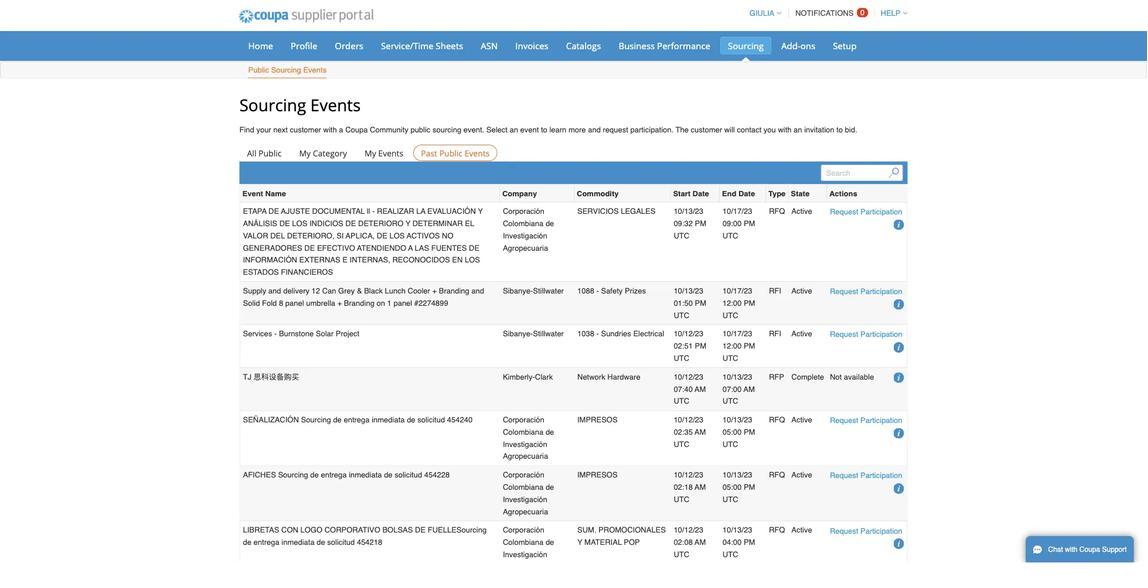 Task type: locate. For each thing, give the bounding box(es) containing it.
3 agropecuaria from the top
[[503, 507, 548, 516]]

utc down 02:08
[[674, 550, 690, 559]]

2 date from the left
[[739, 189, 755, 198]]

supply
[[243, 287, 266, 295]]

10/13/23 up 09:32
[[674, 207, 704, 216]]

10/17/23 right 10/13/23 01:50 pm utc in the right of the page
[[723, 287, 752, 295]]

corporación colombiana de investigación agropecuaria for señalización sourcing de entrega inmediata de solicitud 454240
[[503, 416, 554, 461]]

0 vertical spatial 10/13/23 05:00 pm utc
[[723, 416, 755, 449]]

3 10/17/23 from the top
[[723, 330, 752, 338]]

am inside the 10/12/23 02:18 am utc
[[695, 483, 706, 492]]

10/12/23 inside the 10/12/23 02:18 am utc
[[674, 471, 704, 480]]

my category
[[299, 147, 347, 159]]

1 horizontal spatial an
[[794, 125, 802, 134]]

panel
[[285, 299, 304, 307], [394, 299, 412, 307]]

2 10/17/23 from the top
[[723, 287, 752, 295]]

4 corporación from the top
[[503, 526, 545, 535]]

0 horizontal spatial customer
[[290, 125, 321, 134]]

public right the all
[[259, 147, 282, 159]]

5 request participation button from the top
[[830, 470, 903, 482]]

tab list
[[240, 145, 908, 161]]

network
[[578, 373, 605, 381]]

6 active from the top
[[792, 526, 812, 535]]

10/12/23 02:35 am utc
[[674, 416, 706, 449]]

1 vertical spatial 10/13/23 05:00 pm utc
[[723, 471, 755, 504]]

4 request participation button from the top
[[830, 414, 903, 427]]

10/17/23 inside 10/17/23 09:00 pm utc
[[723, 207, 752, 216]]

rfq for 10/12/23 02:08 am utc
[[769, 526, 785, 535]]

public for past
[[440, 147, 463, 159]]

end date
[[722, 189, 755, 198]]

am right 02:08
[[695, 538, 706, 547]]

0 vertical spatial 10/17/23 12:00 pm utc
[[723, 287, 755, 320]]

3 active from the top
[[792, 330, 812, 338]]

promocionales
[[599, 526, 666, 535]]

2 corporación from the top
[[503, 416, 545, 424]]

10/13/23 up 07:00
[[723, 373, 752, 381]]

agropecuaria
[[503, 243, 548, 252], [503, 452, 548, 461], [503, 507, 548, 516], [503, 563, 548, 563]]

and
[[588, 125, 601, 134], [268, 287, 281, 295], [472, 287, 484, 295]]

utc down 02:35
[[674, 440, 690, 449]]

- for 1088 - safety prizes
[[597, 287, 599, 295]]

sourcing right the afiches at the left of page
[[278, 471, 308, 480]]

4 10/12/23 from the top
[[674, 471, 704, 480]]

utc down 01:50
[[674, 311, 690, 320]]

02:51
[[674, 342, 693, 351]]

agropecuaria for señalización sourcing de entrega inmediata de solicitud 454240
[[503, 452, 548, 461]]

not available
[[830, 373, 874, 382]]

stillwater
[[533, 287, 564, 295], [533, 330, 564, 338]]

efectivo
[[317, 243, 355, 252]]

10/12/23 for 02:08
[[674, 526, 704, 535]]

an
[[510, 125, 518, 134], [794, 125, 802, 134]]

0 horizontal spatial to
[[541, 125, 547, 134]]

1 vertical spatial solicitud
[[395, 471, 422, 480]]

10/17/23 12:00 pm utc for 10/13/23
[[723, 287, 755, 320]]

with
[[323, 125, 337, 134], [778, 125, 792, 134], [1065, 546, 1078, 554]]

1 vertical spatial impresos
[[578, 471, 618, 480]]

request for 10/12/23 02:35 am utc
[[830, 416, 859, 425]]

participation for 10/13/23 09:32 pm utc
[[861, 208, 903, 216]]

1 corporación from the top
[[503, 207, 545, 216]]

pm for 10/12/23 02:35 am utc
[[744, 428, 755, 437]]

past public events link
[[413, 145, 497, 161]]

branding
[[439, 287, 469, 295], [344, 299, 375, 307]]

1088 - safety prizes
[[578, 287, 646, 295]]

with inside button
[[1065, 546, 1078, 554]]

10/13/23 05:00 pm utc down 10/13/23 07:00 am utc
[[723, 416, 755, 449]]

10/12/23 up 02:08
[[674, 526, 704, 535]]

externas
[[299, 256, 340, 264]]

1 10/17/23 12:00 pm utc from the top
[[723, 287, 755, 320]]

coupa supplier portal image
[[231, 2, 382, 31]]

orders link
[[327, 37, 371, 55]]

colombiana for señalización sourcing de entrega inmediata de solicitud 454240
[[503, 428, 544, 437]]

4 corporación colombiana de investigación agropecuaria from the top
[[503, 526, 554, 563]]

2 horizontal spatial los
[[465, 256, 480, 264]]

am inside 10/13/23 07:00 am utc
[[744, 385, 755, 394]]

date inside start date button
[[693, 189, 709, 198]]

+ down the grey
[[337, 299, 342, 307]]

1 10/13/23 05:00 pm utc from the top
[[723, 416, 755, 449]]

corporación colombiana de investigación agropecuaria for etapa de ajuste documental ll - realizar la evaluación y análisis de los indicios de deterioro y determinar el valor del deterioro, si aplica, de los activos no generadores de efectivo atendiendo a las fuentes de información externas e internas, reconocidos en los estados financieros
[[503, 207, 554, 252]]

1 vertical spatial 05:00
[[723, 483, 742, 492]]

solicitud left '454228'
[[395, 471, 422, 480]]

am right 02:35
[[695, 428, 706, 437]]

request participation button for 10/12/23 02:51 pm utc
[[830, 328, 903, 341]]

y
[[478, 207, 483, 216], [406, 219, 411, 228], [578, 538, 583, 547]]

1 sibanye-stillwater from the top
[[503, 287, 564, 295]]

panel right 1
[[394, 299, 412, 307]]

date for end date
[[739, 189, 755, 198]]

date inside end date button
[[739, 189, 755, 198]]

my left category
[[299, 147, 311, 159]]

panel down delivery
[[285, 299, 304, 307]]

am inside 10/12/23 02:08 am utc
[[695, 538, 706, 547]]

0 vertical spatial 10/17/23
[[723, 207, 752, 216]]

2 12:00 from the top
[[723, 342, 742, 351]]

an left "event"
[[510, 125, 518, 134]]

1088
[[578, 287, 594, 295]]

coupa inside button
[[1080, 546, 1100, 554]]

sibanye- for 1038
[[503, 330, 533, 338]]

am right 02:18
[[695, 483, 706, 492]]

10/13/23 inside 10/13/23 04:00 pm utc
[[723, 526, 752, 535]]

logo
[[300, 526, 323, 535]]

am inside 10/12/23 07:40 am utc
[[695, 385, 706, 394]]

10/13/23
[[674, 207, 704, 216], [674, 287, 704, 295], [723, 373, 752, 381], [723, 416, 752, 424], [723, 471, 752, 480], [723, 526, 752, 535]]

utc inside 10/12/23 02:51 pm utc
[[674, 354, 690, 363]]

am for 07:00
[[744, 385, 755, 394]]

5 10/12/23 from the top
[[674, 526, 704, 535]]

asn
[[481, 40, 498, 52]]

1038
[[578, 330, 594, 338]]

solicitud left 454240
[[418, 416, 445, 424]]

sibanye-stillwater
[[503, 287, 564, 295], [503, 330, 564, 338]]

an left "invitation"
[[794, 125, 802, 134]]

coupa left support
[[1080, 546, 1100, 554]]

2 vertical spatial inmediata
[[282, 538, 315, 547]]

1 impresos from the top
[[578, 416, 618, 424]]

1 vertical spatial inmediata
[[349, 471, 382, 480]]

12:00 right 10/12/23 02:51 pm utc
[[723, 342, 742, 351]]

3 corporación colombiana de investigación agropecuaria from the top
[[503, 471, 554, 516]]

sourcing inside sourcing link
[[728, 40, 764, 52]]

participation for 10/12/23 02:51 pm utc
[[861, 330, 903, 339]]

1 vertical spatial sibanye-
[[503, 330, 533, 338]]

public inside public sourcing events link
[[248, 66, 269, 74]]

10/12/23 inside 10/12/23 02:51 pm utc
[[674, 330, 704, 338]]

active for 10/12/23 02:35 am utc
[[792, 416, 812, 424]]

1 horizontal spatial panel
[[394, 299, 412, 307]]

with right the chat
[[1065, 546, 1078, 554]]

afiches sourcing de entrega inmediata de solicitud 454228
[[243, 471, 450, 480]]

10/12/23 up 02:18
[[674, 471, 704, 480]]

4 agropecuaria from the top
[[503, 563, 548, 563]]

am inside 10/12/23 02:35 am utc
[[695, 428, 706, 437]]

utc
[[674, 231, 690, 240], [723, 231, 738, 240], [674, 311, 690, 320], [723, 311, 738, 320], [674, 354, 690, 363], [723, 354, 738, 363], [674, 397, 690, 406], [723, 397, 738, 406], [674, 440, 690, 449], [723, 440, 738, 449], [674, 495, 690, 504], [723, 495, 738, 504], [674, 550, 690, 559], [723, 550, 738, 559]]

start date button
[[673, 187, 709, 200]]

impresos for 10/12/23 02:35 am utc
[[578, 416, 618, 424]]

not
[[830, 373, 842, 382]]

05:00 for 10/12/23 02:18 am utc
[[723, 483, 742, 492]]

with right you
[[778, 125, 792, 134]]

customer left will
[[691, 125, 722, 134]]

navigation
[[744, 2, 908, 25]]

utc down 02:18
[[674, 495, 690, 504]]

10/13/23 for 10/12/23 02:08 am utc
[[723, 526, 752, 535]]

am right 07:40
[[695, 385, 706, 394]]

2 vertical spatial entrega
[[254, 538, 279, 547]]

10/13/23 up 01:50
[[674, 287, 704, 295]]

active for 10/12/23 02:18 am utc
[[792, 471, 812, 480]]

sum. promocionales y material pop
[[578, 526, 666, 547]]

2 horizontal spatial with
[[1065, 546, 1078, 554]]

10/13/23 inside 10/13/23 09:32 pm utc
[[674, 207, 704, 216]]

10/17/23 12:00 pm utc up 10/13/23 07:00 am utc
[[723, 330, 755, 363]]

utc right 10/12/23 02:35 am utc
[[723, 440, 738, 449]]

corporación for libretas con logo corporativo bolsas de fuellesourcing de entrega inmediata de solicitud 454218
[[503, 526, 545, 535]]

2 vertical spatial 10/17/23
[[723, 330, 752, 338]]

request participation for 10/13/23 01:50 pm utc
[[830, 287, 903, 296]]

10/12/23 inside 10/12/23 02:08 am utc
[[674, 526, 704, 535]]

2 agropecuaria from the top
[[503, 452, 548, 461]]

public inside past public events link
[[440, 147, 463, 159]]

02:08
[[674, 538, 693, 547]]

2 impresos from the top
[[578, 471, 618, 480]]

0 vertical spatial y
[[478, 207, 483, 216]]

servicios legales
[[578, 207, 656, 216]]

5 participation from the top
[[861, 471, 903, 480]]

1 request participation from the top
[[830, 208, 903, 216]]

public inside all public link
[[259, 147, 282, 159]]

determinar
[[413, 219, 463, 228]]

4 request from the top
[[830, 416, 859, 425]]

public down home 'link' at the left of the page
[[248, 66, 269, 74]]

rfq for 10/13/23 09:32 pm utc
[[769, 207, 785, 216]]

10/13/23 inside 10/13/23 07:00 am utc
[[723, 373, 752, 381]]

on
[[377, 299, 385, 307]]

sourcing down giulia
[[728, 40, 764, 52]]

3 10/12/23 from the top
[[674, 416, 704, 424]]

3 corporación from the top
[[503, 471, 545, 480]]

events down profile 'link'
[[303, 66, 327, 74]]

1 active from the top
[[792, 207, 812, 216]]

2 active from the top
[[792, 287, 812, 295]]

1 rfi from the top
[[769, 287, 781, 295]]

2 panel from the left
[[394, 299, 412, 307]]

1 request participation button from the top
[[830, 206, 903, 218]]

el
[[465, 219, 474, 228]]

2 05:00 from the top
[[723, 483, 742, 492]]

12:00 for 10/13/23
[[723, 299, 742, 307]]

2 sibanye-stillwater from the top
[[503, 330, 564, 338]]

sourcing right "señalización"
[[301, 416, 331, 424]]

ll
[[367, 207, 370, 216]]

1 panel from the left
[[285, 299, 304, 307]]

2 request participation button from the top
[[830, 285, 903, 298]]

utc down 09:32
[[674, 231, 690, 240]]

6 request from the top
[[830, 527, 859, 535]]

corporación for afiches sourcing de entrega inmediata de solicitud 454228
[[503, 471, 545, 480]]

request participation for 10/12/23 02:08 am utc
[[830, 527, 903, 535]]

pop
[[624, 538, 640, 547]]

6 request participation button from the top
[[830, 525, 903, 537]]

1 stillwater from the top
[[533, 287, 564, 295]]

2 vertical spatial solicitud
[[327, 538, 355, 547]]

los
[[292, 219, 307, 228], [390, 231, 405, 240], [465, 256, 480, 264]]

1 horizontal spatial to
[[837, 125, 843, 134]]

4 rfq from the top
[[769, 526, 785, 535]]

next
[[273, 125, 288, 134]]

rfi for 10/13/23 01:50 pm utc
[[769, 287, 781, 295]]

fold
[[262, 299, 277, 307]]

1 horizontal spatial branding
[[439, 287, 469, 295]]

inmediata for 454228
[[349, 471, 382, 480]]

3 participation from the top
[[861, 330, 903, 339]]

utc inside 10/12/23 02:08 am utc
[[674, 550, 690, 559]]

am for 02:08
[[695, 538, 706, 547]]

1 to from the left
[[541, 125, 547, 134]]

pm for 10/12/23 02:08 am utc
[[744, 538, 755, 547]]

solicitud for 454240
[[418, 416, 445, 424]]

utc inside the 10/12/23 02:18 am utc
[[674, 495, 690, 504]]

1 horizontal spatial coupa
[[1080, 546, 1100, 554]]

0 vertical spatial sibanye-stillwater
[[503, 287, 564, 295]]

10/13/23 down 10/13/23 07:00 am utc
[[723, 416, 752, 424]]

1 05:00 from the top
[[723, 428, 742, 437]]

0 horizontal spatial y
[[406, 219, 411, 228]]

1 horizontal spatial +
[[432, 287, 437, 295]]

pm inside 10/13/23 09:32 pm utc
[[695, 219, 707, 228]]

y right evaluación at the top left of page
[[478, 207, 483, 216]]

search image
[[889, 168, 899, 178]]

10/13/23 05:00 pm utc right the 10/12/23 02:18 am utc
[[723, 471, 755, 504]]

request participation button for 10/13/23 01:50 pm utc
[[830, 285, 903, 298]]

branding up #2274899
[[439, 287, 469, 295]]

sibanye-stillwater up kimberly-clark
[[503, 330, 564, 338]]

entrega up afiches sourcing de entrega inmediata de solicitud 454228
[[344, 416, 370, 424]]

3 request participation from the top
[[830, 330, 903, 339]]

1 horizontal spatial and
[[472, 287, 484, 295]]

2 corporación colombiana de investigación agropecuaria from the top
[[503, 416, 554, 461]]

1 corporación colombiana de investigación agropecuaria from the top
[[503, 207, 554, 252]]

05:00 right the 10/12/23 02:18 am utc
[[723, 483, 742, 492]]

public right past
[[440, 147, 463, 159]]

1 vertical spatial los
[[390, 231, 405, 240]]

events
[[303, 66, 327, 74], [311, 94, 361, 116], [378, 147, 403, 159], [465, 147, 490, 159]]

1 vertical spatial sibanye-stillwater
[[503, 330, 564, 338]]

+ up #2274899
[[432, 287, 437, 295]]

09:00
[[723, 219, 742, 228]]

with left a
[[323, 125, 337, 134]]

events up a
[[311, 94, 361, 116]]

6 participation from the top
[[861, 527, 903, 535]]

- right ll at the left of the page
[[372, 207, 375, 216]]

10/12/23 inside 10/12/23 02:35 am utc
[[674, 416, 704, 424]]

utc up 07:00
[[723, 354, 738, 363]]

1 vertical spatial 12:00
[[723, 342, 742, 351]]

utc down '02:51' on the bottom of the page
[[674, 354, 690, 363]]

2 request participation from the top
[[830, 287, 903, 296]]

stillwater left 1088
[[533, 287, 564, 295]]

ons
[[801, 40, 816, 52]]

corporación colombiana de investigación agropecuaria for afiches sourcing de entrega inmediata de solicitud 454228
[[503, 471, 554, 516]]

2 rfq from the top
[[769, 416, 785, 424]]

1 rfq from the top
[[769, 207, 785, 216]]

10/12/23 up 02:35
[[674, 416, 704, 424]]

2 horizontal spatial and
[[588, 125, 601, 134]]

solicitud for 454228
[[395, 471, 422, 480]]

de right bolsas
[[415, 526, 426, 535]]

my for my events
[[365, 147, 376, 159]]

0 vertical spatial 05:00
[[723, 428, 742, 437]]

rfp
[[769, 373, 784, 381]]

1 date from the left
[[693, 189, 709, 198]]

10/13/23 right the 10/12/23 02:18 am utc
[[723, 471, 752, 480]]

request for 10/12/23 02:08 am utc
[[830, 527, 859, 535]]

start date
[[673, 189, 709, 198]]

0 horizontal spatial an
[[510, 125, 518, 134]]

electrical
[[633, 330, 664, 338]]

0 horizontal spatial my
[[299, 147, 311, 159]]

my down community
[[365, 147, 376, 159]]

1 vertical spatial 10/17/23
[[723, 287, 752, 295]]

supply and delivery 12 can grey & black lunch cooler + branding and solid fold 8 panel umbrella + branding on 1 panel #2274899
[[243, 287, 484, 307]]

1 vertical spatial entrega
[[321, 471, 347, 480]]

1 colombiana from the top
[[503, 219, 544, 228]]

documental
[[312, 207, 365, 216]]

1 vertical spatial branding
[[344, 299, 375, 307]]

0 vertical spatial sibanye-
[[503, 287, 533, 295]]

inmediata inside libretas con logo corporativo bolsas de fuellesourcing de entrega inmediata de solicitud 454218
[[282, 538, 315, 547]]

de
[[269, 207, 279, 216], [279, 219, 290, 228], [346, 219, 356, 228], [377, 231, 387, 240], [304, 243, 315, 252], [469, 243, 480, 252], [415, 526, 426, 535]]

bid.
[[845, 125, 857, 134]]

add-ons
[[782, 40, 816, 52]]

to left learn
[[541, 125, 547, 134]]

impresos down network
[[578, 416, 618, 424]]

date right start at top right
[[693, 189, 709, 198]]

all public
[[247, 147, 282, 159]]

am right 07:00
[[744, 385, 755, 394]]

request participation button for 10/12/23 02:08 am utc
[[830, 525, 903, 537]]

home link
[[241, 37, 281, 55]]

request for 10/13/23 01:50 pm utc
[[830, 287, 859, 296]]

1 agropecuaria from the top
[[503, 243, 548, 252]]

2 to from the left
[[837, 125, 843, 134]]

events inside my events link
[[378, 147, 403, 159]]

entrega up corporativo
[[321, 471, 347, 480]]

0 vertical spatial stillwater
[[533, 287, 564, 295]]

1 vertical spatial +
[[337, 299, 342, 307]]

request participation button for 10/12/23 02:18 am utc
[[830, 470, 903, 482]]

4 investigación from the top
[[503, 550, 547, 559]]

giulia link
[[744, 9, 782, 18]]

aplica,
[[346, 231, 375, 240]]

3 rfq from the top
[[769, 471, 785, 480]]

Search text field
[[821, 165, 903, 181]]

2 stillwater from the top
[[533, 330, 564, 338]]

&
[[357, 287, 362, 295]]

events inside public sourcing events link
[[303, 66, 327, 74]]

2 sibanye- from the top
[[503, 330, 533, 338]]

to left bid.
[[837, 125, 843, 134]]

events down event.
[[465, 147, 490, 159]]

10/17/23 right 10/12/23 02:51 pm utc
[[723, 330, 752, 338]]

los down ajuste
[[292, 219, 307, 228]]

1 request from the top
[[830, 208, 859, 216]]

0 vertical spatial rfi
[[769, 287, 781, 295]]

pm for 10/12/23 02:51 pm utc
[[744, 342, 755, 351]]

de inside libretas con logo corporativo bolsas de fuellesourcing de entrega inmediata de solicitud 454218
[[415, 526, 426, 535]]

1 12:00 from the top
[[723, 299, 742, 307]]

10/12/23 up '02:51' on the bottom of the page
[[674, 330, 704, 338]]

commodity button
[[577, 187, 619, 200]]

utc right 10/13/23 01:50 pm utc in the right of the page
[[723, 311, 738, 320]]

1 horizontal spatial customer
[[691, 125, 722, 134]]

date right end
[[739, 189, 755, 198]]

customer right the next
[[290, 125, 321, 134]]

de up del
[[279, 219, 290, 228]]

2 10/12/23 from the top
[[674, 373, 704, 381]]

solicitud inside libretas con logo corporativo bolsas de fuellesourcing de entrega inmediata de solicitud 454218
[[327, 538, 355, 547]]

0 vertical spatial 12:00
[[723, 299, 742, 307]]

events inside past public events link
[[465, 147, 490, 159]]

2 investigación from the top
[[503, 440, 547, 449]]

10/13/23 05:00 pm utc for 10/12/23 02:35 am utc
[[723, 416, 755, 449]]

10/12/23 07:40 am utc
[[674, 373, 706, 406]]

entrega down the libretas on the bottom
[[254, 538, 279, 547]]

10/17/23 12:00 pm utc right 10/13/23 01:50 pm utc in the right of the page
[[723, 287, 755, 320]]

5 active from the top
[[792, 471, 812, 480]]

my
[[299, 147, 311, 159], [365, 147, 376, 159]]

category
[[313, 147, 347, 159]]

0 vertical spatial branding
[[439, 287, 469, 295]]

pm inside 10/13/23 04:00 pm utc
[[744, 538, 755, 547]]

pm inside 10/17/23 09:00 pm utc
[[744, 219, 755, 228]]

1 horizontal spatial date
[[739, 189, 755, 198]]

sibanye-stillwater left 1088
[[503, 287, 564, 295]]

events down community
[[378, 147, 403, 159]]

delivery
[[283, 287, 310, 295]]

date for start date
[[693, 189, 709, 198]]

0 horizontal spatial and
[[268, 287, 281, 295]]

0 vertical spatial entrega
[[344, 416, 370, 424]]

sibanye-stillwater for 1088
[[503, 287, 564, 295]]

reconocidos
[[393, 256, 450, 264]]

2 vertical spatial y
[[578, 538, 583, 547]]

10/13/23 up 04:00
[[723, 526, 752, 535]]

e
[[343, 256, 348, 264]]

0 horizontal spatial date
[[693, 189, 709, 198]]

de down deterioro,
[[304, 243, 315, 252]]

atendiendo
[[357, 243, 406, 252]]

4 participation from the top
[[861, 416, 903, 425]]

3 request from the top
[[830, 330, 859, 339]]

los up atendiendo
[[390, 231, 405, 240]]

available
[[844, 373, 874, 382]]

1 10/17/23 from the top
[[723, 207, 752, 216]]

0 vertical spatial solicitud
[[418, 416, 445, 424]]

colombiana for etapa de ajuste documental ll - realizar la evaluación y análisis de los indicios de deterioro y determinar el valor del deterioro, si aplica, de los activos no generadores de efectivo atendiendo a las fuentes de información externas e internas, reconocidos en los estados financieros
[[503, 219, 544, 228]]

10/12/23 inside 10/12/23 07:40 am utc
[[674, 373, 704, 381]]

utc down 07:00
[[723, 397, 738, 406]]

05:00 right 10/12/23 02:35 am utc
[[723, 428, 742, 437]]

2 vertical spatial los
[[465, 256, 480, 264]]

1 vertical spatial rfi
[[769, 330, 781, 338]]

0 vertical spatial impresos
[[578, 416, 618, 424]]

event.
[[464, 125, 484, 134]]

4 colombiana from the top
[[503, 538, 544, 547]]

utc inside 10/17/23 09:00 pm utc
[[723, 231, 738, 240]]

0 vertical spatial coupa
[[345, 125, 368, 134]]

y down realizar
[[406, 219, 411, 228]]

sourcing inside public sourcing events link
[[271, 66, 301, 74]]

#2274899
[[414, 299, 448, 307]]

actions button
[[830, 187, 858, 200]]

1 customer from the left
[[290, 125, 321, 134]]

actions
[[830, 189, 858, 198]]

pm for 10/12/23 02:18 am utc
[[744, 483, 755, 492]]

1 investigación from the top
[[503, 231, 547, 240]]

active for 10/13/23 01:50 pm utc
[[792, 287, 812, 295]]

0 horizontal spatial +
[[337, 299, 342, 307]]

3 investigación from the top
[[503, 495, 547, 504]]

04:00
[[723, 538, 742, 547]]

public
[[248, 66, 269, 74], [259, 147, 282, 159], [440, 147, 463, 159]]

2 participation from the top
[[861, 287, 903, 296]]

10/12/23 up 07:40
[[674, 373, 704, 381]]

1 vertical spatial stillwater
[[533, 330, 564, 338]]

- right services
[[274, 330, 277, 338]]

company button
[[502, 187, 537, 200]]

utc inside 10/13/23 04:00 pm utc
[[723, 550, 738, 559]]

0 horizontal spatial los
[[292, 219, 307, 228]]

3 request participation button from the top
[[830, 328, 903, 341]]

stillwater left 1038
[[533, 330, 564, 338]]

1 my from the left
[[299, 147, 311, 159]]

- right 1038
[[597, 330, 599, 338]]

1 sibanye- from the top
[[503, 287, 533, 295]]

0 vertical spatial inmediata
[[372, 416, 405, 424]]

información
[[243, 256, 297, 264]]

10/13/23 05:00 pm utc
[[723, 416, 755, 449], [723, 471, 755, 504]]

4 active from the top
[[792, 416, 812, 424]]

participation for 10/13/23 01:50 pm utc
[[861, 287, 903, 296]]

coupa right a
[[345, 125, 368, 134]]

rfi for 10/12/23 02:51 pm utc
[[769, 330, 781, 338]]

1 10/12/23 from the top
[[674, 330, 704, 338]]

4 request participation from the top
[[830, 416, 903, 425]]

1 vertical spatial coupa
[[1080, 546, 1100, 554]]

request participation for 10/13/23 09:32 pm utc
[[830, 208, 903, 216]]

2 10/17/23 12:00 pm utc from the top
[[723, 330, 755, 363]]

1 vertical spatial 10/17/23 12:00 pm utc
[[723, 330, 755, 363]]

2 colombiana from the top
[[503, 428, 544, 437]]

0 vertical spatial +
[[432, 287, 437, 295]]

investigación for libretas con logo corporativo bolsas de fuellesourcing de entrega inmediata de solicitud 454218
[[503, 550, 547, 559]]

profile link
[[283, 37, 325, 55]]

utc down 04:00
[[723, 550, 738, 559]]

agropecuaria for afiches sourcing de entrega inmediata de solicitud 454228
[[503, 507, 548, 516]]

utc down 07:40
[[674, 397, 690, 406]]

12:00 right 10/13/23 01:50 pm utc in the right of the page
[[723, 299, 742, 307]]

corporación for etapa de ajuste documental ll - realizar la evaluación y análisis de los indicios de deterioro y determinar el valor del deterioro, si aplica, de los activos no generadores de efectivo atendiendo a las fuentes de información externas e internas, reconocidos en los estados financieros
[[503, 207, 545, 216]]

0 horizontal spatial with
[[323, 125, 337, 134]]

2 rfi from the top
[[769, 330, 781, 338]]

2 10/13/23 05:00 pm utc from the top
[[723, 471, 755, 504]]

utc down 09:00
[[723, 231, 738, 240]]

2 request from the top
[[830, 287, 859, 296]]

entrega
[[344, 416, 370, 424], [321, 471, 347, 480], [254, 538, 279, 547]]

10/12/23 for 07:40
[[674, 373, 704, 381]]

3 colombiana from the top
[[503, 483, 544, 492]]

solicitud down corporativo
[[327, 538, 355, 547]]

5 request participation from the top
[[830, 471, 903, 480]]

pm inside 10/12/23 02:51 pm utc
[[695, 342, 707, 351]]

colombiana
[[503, 219, 544, 228], [503, 428, 544, 437], [503, 483, 544, 492], [503, 538, 544, 547]]

6 request participation from the top
[[830, 527, 903, 535]]

5 request from the top
[[830, 471, 859, 480]]

los right en
[[465, 256, 480, 264]]

stillwater for 1038 - sundries electrical
[[533, 330, 564, 338]]

0 horizontal spatial panel
[[285, 299, 304, 307]]

- right 1088
[[597, 287, 599, 295]]

public for all
[[259, 147, 282, 159]]

2 my from the left
[[365, 147, 376, 159]]

sourcing down profile 'link'
[[271, 66, 301, 74]]

10/13/23 for 10/12/23 02:18 am utc
[[723, 471, 752, 480]]

2 horizontal spatial y
[[578, 538, 583, 547]]

1 participation from the top
[[861, 208, 903, 216]]

branding down '&'
[[344, 299, 375, 307]]

chat with coupa support button
[[1026, 536, 1134, 563]]

y down sum.
[[578, 538, 583, 547]]

request participation for 10/12/23 02:35 am utc
[[830, 416, 903, 425]]

1 horizontal spatial my
[[365, 147, 376, 159]]

corporativo
[[325, 526, 380, 535]]



Task type: describe. For each thing, give the bounding box(es) containing it.
10/17/23 12:00 pm utc for 10/12/23
[[723, 330, 755, 363]]

02:35
[[674, 428, 693, 437]]

catalogs
[[566, 40, 601, 52]]

si
[[337, 231, 344, 240]]

- for services - burnstone solar project
[[274, 330, 277, 338]]

1 an from the left
[[510, 125, 518, 134]]

kimberly-
[[503, 373, 535, 381]]

profile
[[291, 40, 317, 52]]

con
[[281, 526, 298, 535]]

colombiana for afiches sourcing de entrega inmediata de solicitud 454228
[[503, 483, 544, 492]]

fuellesourcing
[[428, 526, 487, 535]]

event name
[[242, 189, 286, 198]]

utc inside 10/12/23 02:35 am utc
[[674, 440, 690, 449]]

request participation for 10/12/23 02:18 am utc
[[830, 471, 903, 480]]

rfq for 10/12/23 02:35 am utc
[[769, 416, 785, 424]]

business performance
[[619, 40, 711, 52]]

10/12/23 02:08 am utc
[[674, 526, 706, 559]]

active for 10/13/23 09:32 pm utc
[[792, 207, 812, 216]]

entrega for señalización
[[344, 416, 370, 424]]

454218
[[357, 538, 382, 547]]

sourcing link
[[721, 37, 772, 55]]

del
[[270, 231, 285, 240]]

am for 07:40
[[695, 385, 706, 394]]

10/17/23 for 10/13/23 01:50 pm utc
[[723, 287, 752, 295]]

invitation
[[805, 125, 835, 134]]

navigation containing notifications 0
[[744, 2, 908, 25]]

entrega for afiches
[[321, 471, 347, 480]]

sum.
[[578, 526, 597, 535]]

type button
[[769, 187, 786, 200]]

legales
[[621, 207, 656, 216]]

estados
[[243, 268, 279, 277]]

10/17/23 for 10/13/23 09:32 pm utc
[[723, 207, 752, 216]]

end
[[722, 189, 737, 198]]

etapa
[[243, 207, 267, 216]]

realizar
[[377, 207, 414, 216]]

utc inside 10/13/23 01:50 pm utc
[[674, 311, 690, 320]]

de up atendiendo
[[377, 231, 387, 240]]

my events
[[365, 147, 403, 159]]

all public link
[[240, 145, 289, 161]]

services - burnstone solar project
[[243, 330, 360, 338]]

learn
[[550, 125, 567, 134]]

setup link
[[826, 37, 864, 55]]

type state
[[769, 189, 810, 198]]

corporación for señalización sourcing de entrega inmediata de solicitud 454240
[[503, 416, 545, 424]]

corporación colombiana de investigación agropecuaria for libretas con logo corporativo bolsas de fuellesourcing de entrega inmediata de solicitud 454218
[[503, 526, 554, 563]]

investigación for señalización sourcing de entrega inmediata de solicitud 454240
[[503, 440, 547, 449]]

la
[[416, 207, 426, 216]]

las
[[415, 243, 429, 252]]

deterioro,
[[287, 231, 335, 240]]

sourcing for señalización sourcing de entrega inmediata de solicitud 454240
[[301, 416, 331, 424]]

investigación for etapa de ajuste documental ll - realizar la evaluación y análisis de los indicios de deterioro y determinar el valor del deterioro, si aplica, de los activos no generadores de efectivo atendiendo a las fuentes de información externas e internas, reconocidos en los estados financieros
[[503, 231, 547, 240]]

de down "name"
[[269, 207, 279, 216]]

y inside 'sum. promocionales y material pop'
[[578, 538, 583, 547]]

colombiana for libretas con logo corporativo bolsas de fuellesourcing de entrega inmediata de solicitud 454218
[[503, 538, 544, 547]]

análisis
[[243, 219, 277, 228]]

am for 02:35
[[695, 428, 706, 437]]

investigación for afiches sourcing de entrega inmediata de solicitud 454228
[[503, 495, 547, 504]]

0 vertical spatial los
[[292, 219, 307, 228]]

libretas
[[243, 526, 279, 535]]

request participation for 10/12/23 02:51 pm utc
[[830, 330, 903, 339]]

public sourcing events link
[[248, 63, 327, 78]]

state
[[791, 189, 810, 198]]

can
[[322, 287, 336, 295]]

sibanye- for 1088
[[503, 287, 533, 295]]

find your next customer with a coupa community public sourcing event. select an event to learn more and request participation. the customer will contact you with an invitation to bid.
[[240, 125, 857, 134]]

participation for 10/12/23 02:35 am utc
[[861, 416, 903, 425]]

1
[[387, 299, 392, 307]]

1 horizontal spatial with
[[778, 125, 792, 134]]

deterioro
[[358, 219, 404, 228]]

utc inside 10/13/23 07:00 am utc
[[723, 397, 738, 406]]

bolsas
[[383, 526, 413, 535]]

pm inside 10/13/23 01:50 pm utc
[[695, 299, 707, 307]]

10/12/23 for 02:18
[[674, 471, 704, 480]]

burnstone
[[279, 330, 314, 338]]

clark
[[535, 373, 553, 381]]

10/12/23 for 02:51
[[674, 330, 704, 338]]

umbrella
[[306, 299, 335, 307]]

12:00 for 10/12/23
[[723, 342, 742, 351]]

past public events
[[421, 147, 490, 159]]

rfq for 10/12/23 02:18 am utc
[[769, 471, 785, 480]]

agropecuaria for libretas con logo corporativo bolsas de fuellesourcing de entrega inmediata de solicitud 454218
[[503, 563, 548, 563]]

all
[[247, 147, 256, 159]]

public sourcing events
[[248, 66, 327, 74]]

orders
[[335, 40, 364, 52]]

impresos for 10/12/23 02:18 am utc
[[578, 471, 618, 480]]

05:00 for 10/12/23 02:35 am utc
[[723, 428, 742, 437]]

find
[[240, 125, 254, 134]]

sourcing up the next
[[240, 94, 306, 116]]

participation for 10/12/23 02:18 am utc
[[861, 471, 903, 480]]

2 customer from the left
[[691, 125, 722, 134]]

454228
[[424, 471, 450, 480]]

de down el
[[469, 243, 480, 252]]

思科设备购买
[[254, 373, 299, 381]]

- inside etapa de ajuste documental ll - realizar la evaluación y análisis de los indicios de deterioro y determinar el valor del deterioro, si aplica, de los activos no generadores de efectivo atendiendo a las fuentes de información externas e internas, reconocidos en los estados financieros
[[372, 207, 375, 216]]

libretas con logo corporativo bolsas de fuellesourcing de entrega inmediata de solicitud 454218
[[243, 526, 487, 547]]

07:40
[[674, 385, 693, 394]]

10/17/23 09:00 pm utc
[[723, 207, 755, 240]]

1 horizontal spatial los
[[390, 231, 405, 240]]

generadores
[[243, 243, 302, 252]]

request participation button for 10/13/23 09:32 pm utc
[[830, 206, 903, 218]]

entrega inside libretas con logo corporativo bolsas de fuellesourcing de entrega inmediata de solicitud 454218
[[254, 538, 279, 547]]

2 an from the left
[[794, 125, 802, 134]]

- for 1038 - sundries electrical
[[597, 330, 599, 338]]

10/13/23 for 10/12/23 07:40 am utc
[[723, 373, 752, 381]]

service/time
[[381, 40, 434, 52]]

1 horizontal spatial y
[[478, 207, 483, 216]]

stillwater for 1088 - safety prizes
[[533, 287, 564, 295]]

pm for 10/13/23 01:50 pm utc
[[744, 299, 755, 307]]

am for 02:18
[[695, 483, 706, 492]]

8
[[279, 299, 283, 307]]

01:50
[[674, 299, 693, 307]]

señalización sourcing de entrega inmediata de solicitud 454240
[[243, 416, 473, 424]]

select
[[486, 125, 508, 134]]

sourcing events
[[240, 94, 361, 116]]

request for 10/12/23 02:51 pm utc
[[830, 330, 859, 339]]

10/12/23 for 02:35
[[674, 416, 704, 424]]

agropecuaria for etapa de ajuste documental ll - realizar la evaluación y análisis de los indicios de deterioro y determinar el valor del deterioro, si aplica, de los activos no generadores de efectivo atendiendo a las fuentes de información externas e internas, reconocidos en los estados financieros
[[503, 243, 548, 252]]

pm for 10/13/23 09:32 pm utc
[[744, 219, 755, 228]]

utc inside 10/12/23 07:40 am utc
[[674, 397, 690, 406]]

business performance link
[[611, 37, 718, 55]]

request participation button for 10/12/23 02:35 am utc
[[830, 414, 903, 427]]

event
[[242, 189, 263, 198]]

more
[[569, 125, 586, 134]]

10/13/23 05:00 pm utc for 10/12/23 02:18 am utc
[[723, 471, 755, 504]]

sourcing for public sourcing events
[[271, 66, 301, 74]]

cooler
[[408, 287, 430, 295]]

10/13/23 01:50 pm utc
[[674, 287, 707, 320]]

service/time sheets
[[381, 40, 463, 52]]

sibanye-stillwater for 1038
[[503, 330, 564, 338]]

10/12/23 02:51 pm utc
[[674, 330, 707, 363]]

services
[[243, 330, 272, 338]]

sourcing for afiches sourcing de entrega inmediata de solicitud 454228
[[278, 471, 308, 480]]

add-
[[782, 40, 801, 52]]

state button
[[791, 187, 810, 200]]

public
[[411, 125, 431, 134]]

afiches
[[243, 471, 276, 480]]

1 vertical spatial y
[[406, 219, 411, 228]]

utc inside 10/13/23 09:32 pm utc
[[674, 231, 690, 240]]

past
[[421, 147, 437, 159]]

help
[[881, 9, 901, 18]]

active for 10/12/23 02:51 pm utc
[[792, 330, 812, 338]]

participation for 10/12/23 02:08 am utc
[[861, 527, 903, 535]]

inmediata for 454240
[[372, 416, 405, 424]]

asn link
[[473, 37, 506, 55]]

event
[[520, 125, 539, 134]]

my for my category
[[299, 147, 311, 159]]

10/13/23 inside 10/13/23 01:50 pm utc
[[674, 287, 704, 295]]

the
[[676, 125, 689, 134]]

no
[[442, 231, 454, 240]]

1038 - sundries electrical
[[578, 330, 664, 338]]

contact
[[737, 125, 762, 134]]

0 horizontal spatial branding
[[344, 299, 375, 307]]

request for 10/12/23 02:18 am utc
[[830, 471, 859, 480]]

de up aplica,
[[346, 219, 356, 228]]

request for 10/13/23 09:32 pm utc
[[830, 208, 859, 216]]

notifications
[[796, 9, 854, 18]]

sourcing
[[433, 125, 461, 134]]

setup
[[833, 40, 857, 52]]

activos
[[407, 231, 440, 240]]

name
[[265, 189, 286, 198]]

active for 10/12/23 02:08 am utc
[[792, 526, 812, 535]]

tab list containing all public
[[240, 145, 908, 161]]

sheets
[[436, 40, 463, 52]]

0 horizontal spatial coupa
[[345, 125, 368, 134]]

utc right the 10/12/23 02:18 am utc
[[723, 495, 738, 504]]



Task type: vqa. For each thing, say whether or not it's contained in the screenshot.


